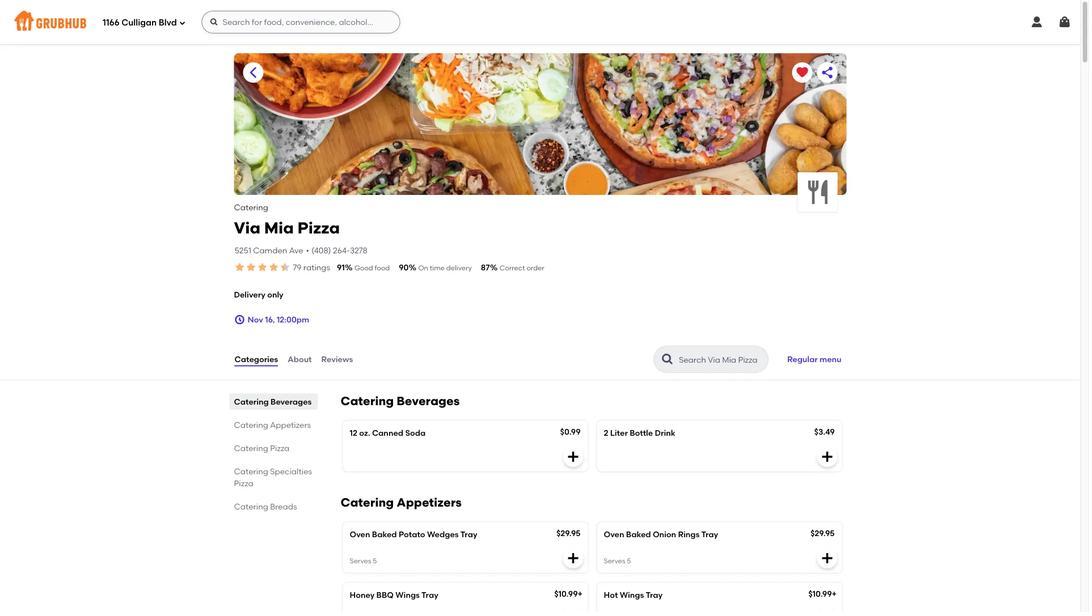 Task type: describe. For each thing, give the bounding box(es) containing it.
Search Via Mia Pizza search field
[[678, 355, 765, 366]]

16,
[[265, 315, 275, 325]]

baked for onion
[[626, 530, 651, 540]]

onion
[[653, 530, 676, 540]]

about button
[[287, 339, 312, 380]]

blvd
[[159, 18, 177, 28]]

appetizers inside tab
[[270, 421, 311, 430]]

rings
[[678, 530, 700, 540]]

tray right hot
[[646, 591, 663, 601]]

79 ratings
[[293, 263, 330, 272]]

2
[[604, 429, 609, 438]]

tray right rings
[[702, 530, 718, 540]]

about
[[288, 355, 312, 365]]

catering breads tab
[[234, 501, 314, 513]]

catering pizza
[[234, 444, 290, 454]]

79
[[293, 263, 302, 272]]

3278
[[350, 246, 368, 256]]

reviews button
[[321, 339, 354, 380]]

5251 camden ave button
[[234, 245, 304, 257]]

good
[[355, 264, 373, 272]]

oven for oven baked onion rings tray
[[604, 530, 624, 540]]

•
[[306, 246, 309, 256]]

nov 16, 12:00pm
[[248, 315, 309, 325]]

(408)
[[312, 246, 331, 256]]

$29.95 for oven baked onion rings tray
[[811, 529, 835, 539]]

+ for hot wings tray
[[832, 590, 837, 600]]

ave
[[289, 246, 303, 256]]

regular menu button
[[782, 347, 847, 372]]

catering appetizers tab
[[234, 419, 314, 431]]

breads
[[270, 502, 297, 512]]

svg image inside main navigation navigation
[[210, 18, 219, 27]]

potato
[[399, 530, 425, 540]]

tray right wedges
[[461, 530, 478, 540]]

12
[[350, 429, 357, 438]]

baked for potato
[[372, 530, 397, 540]]

categories button
[[234, 339, 279, 380]]

via mia pizza
[[234, 218, 340, 237]]

good food
[[355, 264, 390, 272]]

serves 5 for oven baked onion rings tray
[[604, 557, 631, 566]]

catering up via
[[234, 203, 268, 213]]

nov 16, 12:00pm button
[[234, 310, 309, 330]]

2 wings from the left
[[620, 591, 644, 601]]

1 horizontal spatial pizza
[[270, 444, 290, 454]]

catering specialties pizza tab
[[234, 466, 314, 490]]

share icon image
[[821, 66, 834, 79]]

1 horizontal spatial beverages
[[397, 394, 460, 409]]

caret left icon image
[[247, 66, 260, 79]]

12 oz. canned soda
[[350, 429, 426, 438]]

$0.99
[[560, 428, 581, 437]]

(408) 264-3278 button
[[312, 245, 368, 257]]

catering up the catering pizza
[[234, 421, 268, 430]]

90
[[399, 263, 409, 272]]

nov
[[248, 315, 263, 325]]

mia
[[264, 218, 294, 237]]

catering inside 'tab'
[[234, 397, 269, 407]]

menu
[[820, 355, 842, 365]]

svg image inside nov 16, 12:00pm button
[[234, 314, 245, 326]]

time
[[430, 264, 445, 272]]

1166
[[103, 18, 119, 28]]

honey bbq wings tray
[[350, 591, 439, 601]]

hot
[[604, 591, 618, 601]]

Search for food, convenience, alcohol... search field
[[202, 11, 400, 33]]

bottle
[[630, 429, 653, 438]]

wedges
[[427, 530, 459, 540]]

oz.
[[359, 429, 370, 438]]

bbq
[[377, 591, 394, 601]]

oven baked potato wedges tray
[[350, 530, 478, 540]]

2 liter bottle drink
[[604, 429, 676, 438]]

categories
[[235, 355, 278, 365]]

264-
[[333, 246, 350, 256]]

catering appetizers inside tab
[[234, 421, 311, 430]]

search icon image
[[661, 353, 675, 367]]



Task type: vqa. For each thing, say whether or not it's contained in the screenshot.


Task type: locate. For each thing, give the bounding box(es) containing it.
2 5 from the left
[[627, 557, 631, 566]]

2 serves 5 from the left
[[604, 557, 631, 566]]

1 $10.99 + from the left
[[554, 590, 583, 600]]

$10.99 +
[[554, 590, 583, 600], [809, 590, 837, 600]]

5 for potato
[[373, 557, 377, 566]]

via
[[234, 218, 261, 237]]

hot wings tray
[[604, 591, 663, 601]]

saved restaurant button
[[792, 62, 813, 83]]

1 horizontal spatial $10.99
[[809, 590, 832, 600]]

0 vertical spatial pizza
[[298, 218, 340, 237]]

culligan
[[122, 18, 157, 28]]

5
[[373, 557, 377, 566], [627, 557, 631, 566]]

catering left breads
[[234, 502, 268, 512]]

2 oven from the left
[[604, 530, 624, 540]]

0 horizontal spatial catering appetizers
[[234, 421, 311, 430]]

pizza up the (408)
[[298, 218, 340, 237]]

catering beverages tab
[[234, 396, 314, 408]]

oven
[[350, 530, 370, 540], [604, 530, 624, 540]]

serves 5 up honey
[[350, 557, 377, 566]]

appetizers down the catering beverages 'tab'
[[270, 421, 311, 430]]

0 horizontal spatial 5
[[373, 557, 377, 566]]

0 horizontal spatial serves
[[350, 557, 371, 566]]

oven baked onion rings tray
[[604, 530, 718, 540]]

pizza inside catering specialties pizza
[[234, 479, 253, 489]]

catering breads
[[234, 502, 297, 512]]

0 horizontal spatial $10.99
[[554, 590, 578, 600]]

1 vertical spatial appetizers
[[397, 496, 462, 511]]

serves up hot
[[604, 557, 626, 566]]

serves 5
[[350, 557, 377, 566], [604, 557, 631, 566]]

serves for oven baked onion rings tray
[[604, 557, 626, 566]]

1 horizontal spatial catering beverages
[[341, 394, 460, 409]]

svg image
[[210, 18, 219, 27], [234, 314, 245, 326], [567, 552, 580, 566], [821, 552, 834, 566]]

beverages
[[397, 394, 460, 409], [271, 397, 312, 407]]

pizza up catering breads
[[234, 479, 253, 489]]

1 $10.99 from the left
[[554, 590, 578, 600]]

1 horizontal spatial wings
[[620, 591, 644, 601]]

svg image
[[1031, 15, 1044, 29], [1058, 15, 1072, 29], [179, 20, 186, 26], [567, 451, 580, 464], [821, 451, 834, 464]]

1 wings from the left
[[396, 591, 420, 601]]

0 vertical spatial catering appetizers
[[234, 421, 311, 430]]

main navigation navigation
[[0, 0, 1081, 44]]

12:00pm
[[277, 315, 309, 325]]

catering up oven baked potato wedges tray
[[341, 496, 394, 511]]

food
[[375, 264, 390, 272]]

regular
[[788, 355, 818, 365]]

catering appetizers down the catering beverages 'tab'
[[234, 421, 311, 430]]

catering
[[234, 203, 268, 213], [341, 394, 394, 409], [234, 397, 269, 407], [234, 421, 268, 430], [234, 444, 268, 454], [234, 467, 268, 477], [341, 496, 394, 511], [234, 502, 268, 512]]

catering down the catering pizza
[[234, 467, 268, 477]]

correct order
[[500, 264, 545, 272]]

tray
[[461, 530, 478, 540], [702, 530, 718, 540], [422, 591, 439, 601], [646, 591, 663, 601]]

baked
[[372, 530, 397, 540], [626, 530, 651, 540]]

serves for oven baked potato wedges tray
[[350, 557, 371, 566]]

pizza for specialties
[[234, 479, 253, 489]]

reviews
[[322, 355, 353, 365]]

0 horizontal spatial $29.95
[[557, 529, 581, 539]]

baked left potato
[[372, 530, 397, 540]]

1 horizontal spatial serves 5
[[604, 557, 631, 566]]

wings right bbq
[[396, 591, 420, 601]]

1 vertical spatial catering appetizers
[[341, 496, 462, 511]]

via mia pizza logo image
[[798, 173, 838, 212]]

catering beverages up catering appetizers tab
[[234, 397, 312, 407]]

0 horizontal spatial oven
[[350, 530, 370, 540]]

baked left onion
[[626, 530, 651, 540]]

5251
[[235, 246, 251, 256]]

1 $29.95 from the left
[[557, 529, 581, 539]]

+
[[578, 590, 583, 600], [832, 590, 837, 600]]

camden
[[253, 246, 287, 256]]

serves 5 for oven baked potato wedges tray
[[350, 557, 377, 566]]

2 + from the left
[[832, 590, 837, 600]]

catering appetizers up potato
[[341, 496, 462, 511]]

pizza
[[298, 218, 340, 237], [270, 444, 290, 454], [234, 479, 253, 489]]

beverages inside 'tab'
[[271, 397, 312, 407]]

1 horizontal spatial catering appetizers
[[341, 496, 462, 511]]

catering appetizers
[[234, 421, 311, 430], [341, 496, 462, 511]]

0 horizontal spatial serves 5
[[350, 557, 377, 566]]

catering down catering appetizers tab
[[234, 444, 268, 454]]

+ for honey bbq wings tray
[[578, 590, 583, 600]]

0 vertical spatial appetizers
[[270, 421, 311, 430]]

serves
[[350, 557, 371, 566], [604, 557, 626, 566]]

appetizers
[[270, 421, 311, 430], [397, 496, 462, 511]]

1 + from the left
[[578, 590, 583, 600]]

2 $10.99 + from the left
[[809, 590, 837, 600]]

$10.99
[[554, 590, 578, 600], [809, 590, 832, 600]]

on
[[418, 264, 428, 272]]

0 horizontal spatial appetizers
[[270, 421, 311, 430]]

1 horizontal spatial serves
[[604, 557, 626, 566]]

0 horizontal spatial catering beverages
[[234, 397, 312, 407]]

serves up honey
[[350, 557, 371, 566]]

1 oven from the left
[[350, 530, 370, 540]]

wings right hot
[[620, 591, 644, 601]]

1 vertical spatial pizza
[[270, 444, 290, 454]]

0 horizontal spatial baked
[[372, 530, 397, 540]]

saved restaurant image
[[796, 66, 809, 79]]

1 serves 5 from the left
[[350, 557, 377, 566]]

wings
[[396, 591, 420, 601], [620, 591, 644, 601]]

regular menu
[[788, 355, 842, 365]]

1166 culligan blvd
[[103, 18, 177, 28]]

1 horizontal spatial appetizers
[[397, 496, 462, 511]]

2 vertical spatial pizza
[[234, 479, 253, 489]]

beverages up soda
[[397, 394, 460, 409]]

5251 camden ave • (408) 264-3278
[[235, 246, 368, 256]]

tray right bbq
[[422, 591, 439, 601]]

$10.99 for honey bbq wings tray
[[554, 590, 578, 600]]

oven left onion
[[604, 530, 624, 540]]

91
[[337, 263, 345, 272]]

5 up hot wings tray
[[627, 557, 631, 566]]

specialties
[[270, 467, 312, 477]]

only
[[267, 290, 284, 300]]

canned
[[372, 429, 403, 438]]

serves 5 up hot
[[604, 557, 631, 566]]

delivery only
[[234, 290, 284, 300]]

correct
[[500, 264, 525, 272]]

5 for onion
[[627, 557, 631, 566]]

drink
[[655, 429, 676, 438]]

87
[[481, 263, 490, 272]]

star icon image
[[234, 262, 245, 273], [245, 262, 257, 273], [257, 262, 268, 273], [268, 262, 279, 273], [279, 262, 291, 273], [279, 262, 291, 273]]

1 horizontal spatial +
[[832, 590, 837, 600]]

1 horizontal spatial 5
[[627, 557, 631, 566]]

1 horizontal spatial $29.95
[[811, 529, 835, 539]]

catering specialties pizza
[[234, 467, 312, 489]]

liter
[[611, 429, 628, 438]]

$3.49
[[815, 428, 835, 437]]

$10.99 + for hot wings tray
[[809, 590, 837, 600]]

beverages up catering appetizers tab
[[271, 397, 312, 407]]

pizza for mia
[[298, 218, 340, 237]]

order
[[527, 264, 545, 272]]

catering pizza tab
[[234, 443, 314, 455]]

$29.95
[[557, 529, 581, 539], [811, 529, 835, 539]]

0 horizontal spatial +
[[578, 590, 583, 600]]

catering inside catering specialties pizza
[[234, 467, 268, 477]]

ratings
[[303, 263, 330, 272]]

2 serves from the left
[[604, 557, 626, 566]]

pizza down catering appetizers tab
[[270, 444, 290, 454]]

0 horizontal spatial $10.99 +
[[554, 590, 583, 600]]

0 horizontal spatial pizza
[[234, 479, 253, 489]]

$29.95 for oven baked potato wedges tray
[[557, 529, 581, 539]]

0 horizontal spatial wings
[[396, 591, 420, 601]]

$10.99 + for honey bbq wings tray
[[554, 590, 583, 600]]

on time delivery
[[418, 264, 472, 272]]

delivery
[[446, 264, 472, 272]]

catering up catering appetizers tab
[[234, 397, 269, 407]]

catering beverages up canned
[[341, 394, 460, 409]]

catering beverages
[[341, 394, 460, 409], [234, 397, 312, 407]]

$10.99 for hot wings tray
[[809, 590, 832, 600]]

delivery
[[234, 290, 265, 300]]

oven for oven baked potato wedges tray
[[350, 530, 370, 540]]

catering up oz.
[[341, 394, 394, 409]]

2 $10.99 from the left
[[809, 590, 832, 600]]

0 horizontal spatial beverages
[[271, 397, 312, 407]]

5 up bbq
[[373, 557, 377, 566]]

appetizers up wedges
[[397, 496, 462, 511]]

1 horizontal spatial $10.99 +
[[809, 590, 837, 600]]

2 horizontal spatial pizza
[[298, 218, 340, 237]]

2 $29.95 from the left
[[811, 529, 835, 539]]

oven left potato
[[350, 530, 370, 540]]

honey
[[350, 591, 375, 601]]

soda
[[405, 429, 426, 438]]

catering beverages inside the catering beverages 'tab'
[[234, 397, 312, 407]]

1 serves from the left
[[350, 557, 371, 566]]

1 horizontal spatial baked
[[626, 530, 651, 540]]

1 baked from the left
[[372, 530, 397, 540]]

2 baked from the left
[[626, 530, 651, 540]]

1 5 from the left
[[373, 557, 377, 566]]

1 horizontal spatial oven
[[604, 530, 624, 540]]



